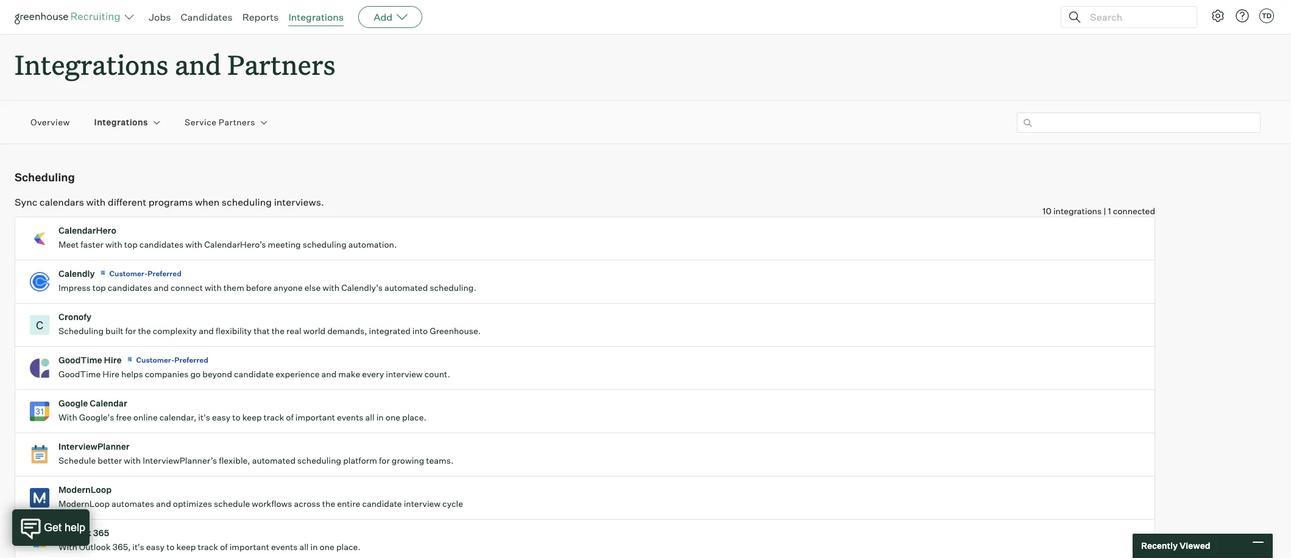 Task type: vqa. For each thing, say whether or not it's contained in the screenshot.
the of inside the Outlook 365 With Outlook 365, It'S Easy To Keep Track Of Important Events All In One Place.
yes



Task type: describe. For each thing, give the bounding box(es) containing it.
and left make
[[322, 369, 337, 380]]

365,
[[112, 543, 131, 553]]

overview link
[[30, 117, 70, 129]]

before
[[246, 283, 272, 293]]

world
[[303, 326, 326, 337]]

integrations
[[1054, 206, 1102, 216]]

integrations and partners
[[15, 46, 335, 82]]

one inside google calendar with google's free online calendar, it's easy to keep track of important events all in one place.
[[386, 413, 400, 423]]

place. inside outlook 365 with outlook 365, it's easy to keep track of important events all in one place.
[[336, 543, 361, 553]]

reports
[[242, 11, 279, 23]]

integrated
[[369, 326, 411, 337]]

0 vertical spatial candidate
[[234, 369, 274, 380]]

real
[[286, 326, 301, 337]]

workflows
[[252, 499, 292, 510]]

with left 'calendarhero's'
[[185, 240, 202, 250]]

0 horizontal spatial top
[[93, 283, 106, 293]]

impress top candidates and connect with them before anyone else with calendly's automated scheduling.
[[59, 283, 476, 293]]

and inside the modernloop modernloop automates and optimizes schedule workflows across the entire candidate interview cycle
[[156, 499, 171, 510]]

greenhouse.
[[430, 326, 481, 337]]

that
[[254, 326, 270, 337]]

0 vertical spatial integrations link
[[288, 11, 344, 23]]

to inside google calendar with google's free online calendar, it's easy to keep track of important events all in one place.
[[232, 413, 241, 423]]

1 vertical spatial outlook
[[79, 543, 111, 553]]

calendarhero
[[59, 226, 116, 236]]

greenhouse recruiting image
[[15, 10, 124, 24]]

td
[[1262, 12, 1272, 20]]

1 modernloop from the top
[[59, 485, 112, 496]]

partners inside service partners link
[[219, 117, 255, 128]]

make
[[338, 369, 360, 380]]

service partners
[[185, 117, 255, 128]]

into
[[412, 326, 428, 337]]

schedule
[[59, 456, 96, 466]]

goodtime hire helps companies go beyond candidate experience and make every interview count.
[[59, 369, 450, 380]]

service partners link
[[185, 117, 255, 129]]

for inside interviewplanner schedule better with interviewplanner's flexible, automated scheduling platform for growing teams.
[[379, 456, 390, 466]]

track inside google calendar with google's free online calendar, it's easy to keep track of important events all in one place.
[[264, 413, 284, 423]]

goodtime hire
[[59, 355, 122, 366]]

demands,
[[327, 326, 367, 337]]

place. inside google calendar with google's free online calendar, it's easy to keep track of important events all in one place.
[[402, 413, 426, 423]]

calendarhero meet faster with top candidates with calendarhero's meeting scheduling automation.
[[59, 226, 397, 250]]

and inside the cronofy scheduling built for the complexity and flexibility that the real world demands, integrated into greenhouse.
[[199, 326, 214, 337]]

across
[[294, 499, 320, 510]]

with right else
[[323, 283, 340, 293]]

easy inside outlook 365 with outlook 365, it's easy to keep track of important events all in one place.
[[146, 543, 165, 553]]

entire
[[337, 499, 360, 510]]

with for outlook 365 with outlook 365, it's easy to keep track of important events all in one place.
[[59, 543, 77, 553]]

10
[[1043, 206, 1052, 216]]

different
[[108, 196, 146, 209]]

calendly's
[[341, 283, 383, 293]]

beyond
[[203, 369, 232, 380]]

|
[[1104, 206, 1106, 216]]

one inside outlook 365 with outlook 365, it's easy to keep track of important events all in one place.
[[320, 543, 335, 553]]

viewed
[[1180, 541, 1211, 552]]

impress
[[59, 283, 91, 293]]

google calendar with google's free online calendar, it's easy to keep track of important events all in one place.
[[59, 399, 426, 423]]

with left 'them'
[[205, 283, 222, 293]]

optimizes
[[173, 499, 212, 510]]

teams.
[[426, 456, 454, 466]]

built
[[105, 326, 123, 337]]

keep inside outlook 365 with outlook 365, it's easy to keep track of important events all in one place.
[[176, 543, 196, 553]]

scheduling inside the cronofy scheduling built for the complexity and flexibility that the real world demands, integrated into greenhouse.
[[59, 326, 104, 337]]

jobs link
[[149, 11, 171, 23]]

calendars
[[39, 196, 84, 209]]

with up calendarhero
[[86, 196, 106, 209]]

google
[[59, 399, 88, 409]]

all inside google calendar with google's free online calendar, it's easy to keep track of important events all in one place.
[[365, 413, 375, 423]]

scheduling.
[[430, 283, 476, 293]]

cronofy scheduling built for the complexity and flexibility that the real world demands, integrated into greenhouse.
[[59, 312, 481, 337]]

count.
[[425, 369, 450, 380]]

meeting
[[268, 240, 301, 250]]

hire for goodtime hire
[[104, 355, 122, 366]]

google's
[[79, 413, 114, 423]]

important inside google calendar with google's free online calendar, it's easy to keep track of important events all in one place.
[[295, 413, 335, 423]]

goodtime for goodtime hire
[[59, 355, 102, 366]]

candidates link
[[181, 11, 233, 23]]

customer- for candidates
[[109, 269, 148, 279]]

in inside google calendar with google's free online calendar, it's easy to keep track of important events all in one place.
[[376, 413, 384, 423]]

365
[[93, 528, 109, 539]]

all inside outlook 365 with outlook 365, it's easy to keep track of important events all in one place.
[[300, 543, 309, 553]]

experience
[[276, 369, 320, 380]]

it's inside outlook 365 with outlook 365, it's easy to keep track of important events all in one place.
[[132, 543, 144, 553]]

10 integrations | 1 connected
[[1043, 206, 1155, 216]]

else
[[305, 283, 321, 293]]

customer- for helps
[[136, 356, 175, 365]]

flexibility
[[216, 326, 252, 337]]

td button
[[1257, 6, 1277, 26]]

1 horizontal spatial the
[[272, 326, 285, 337]]

hire for goodtime hire helps companies go beyond candidate experience and make every interview count.
[[103, 369, 119, 380]]

interviewplanner schedule better with interviewplanner's flexible, automated scheduling platform for growing teams.
[[59, 442, 454, 466]]

schedule
[[214, 499, 250, 510]]

add button
[[358, 6, 422, 28]]

interviewplanner's
[[143, 456, 217, 466]]

helps
[[121, 369, 143, 380]]

scheduling inside calendarhero meet faster with top candidates with calendarhero's meeting scheduling automation.
[[303, 240, 347, 250]]

connect
[[171, 283, 203, 293]]

configure image
[[1211, 9, 1226, 23]]

faster
[[81, 240, 104, 250]]

service
[[185, 117, 217, 128]]

customer-preferred for companies
[[136, 356, 208, 365]]

0 vertical spatial scheduling
[[15, 171, 75, 184]]

online
[[133, 413, 158, 423]]

flexible,
[[219, 456, 250, 466]]

when
[[195, 196, 220, 209]]

0 vertical spatial partners
[[228, 46, 335, 82]]

td button
[[1260, 9, 1274, 23]]

0 vertical spatial outlook
[[59, 528, 91, 539]]

customer-preferred for and
[[109, 269, 182, 279]]

2 modernloop from the top
[[59, 499, 110, 510]]



Task type: locate. For each thing, give the bounding box(es) containing it.
interviewplanner
[[59, 442, 130, 452]]

1 vertical spatial important
[[230, 543, 269, 553]]

them
[[224, 283, 244, 293]]

1 vertical spatial to
[[166, 543, 175, 553]]

0 vertical spatial automated
[[385, 283, 428, 293]]

0 vertical spatial interview
[[386, 369, 423, 380]]

2 goodtime from the top
[[59, 369, 101, 380]]

1 vertical spatial hire
[[103, 369, 119, 380]]

go
[[190, 369, 201, 380]]

0 horizontal spatial candidate
[[234, 369, 274, 380]]

1 horizontal spatial keep
[[242, 413, 262, 423]]

scheduling down cronofy
[[59, 326, 104, 337]]

0 vertical spatial with
[[59, 413, 77, 423]]

0 vertical spatial goodtime
[[59, 355, 102, 366]]

0 horizontal spatial in
[[311, 543, 318, 553]]

programs
[[149, 196, 193, 209]]

1 vertical spatial integrations link
[[94, 117, 148, 129]]

track
[[264, 413, 284, 423], [198, 543, 218, 553]]

top right impress
[[93, 283, 106, 293]]

the left real
[[272, 326, 285, 337]]

1 horizontal spatial top
[[124, 240, 138, 250]]

0 vertical spatial keep
[[242, 413, 262, 423]]

of inside google calendar with google's free online calendar, it's easy to keep track of important events all in one place.
[[286, 413, 294, 423]]

important inside outlook 365 with outlook 365, it's easy to keep track of important events all in one place.
[[230, 543, 269, 553]]

0 horizontal spatial keep
[[176, 543, 196, 553]]

1 vertical spatial integrations
[[15, 46, 168, 82]]

with inside google calendar with google's free online calendar, it's easy to keep track of important events all in one place.
[[59, 413, 77, 423]]

modernloop up 365 at bottom
[[59, 499, 110, 510]]

all down the across
[[300, 543, 309, 553]]

with for google calendar with google's free online calendar, it's easy to keep track of important events all in one place.
[[59, 413, 77, 423]]

goodtime down cronofy
[[59, 355, 102, 366]]

outlook
[[59, 528, 91, 539], [79, 543, 111, 553]]

customer-preferred up companies
[[136, 356, 208, 365]]

1 vertical spatial scheduling
[[303, 240, 347, 250]]

for left the growing
[[379, 456, 390, 466]]

with inside interviewplanner schedule better with interviewplanner's flexible, automated scheduling platform for growing teams.
[[124, 456, 141, 466]]

0 horizontal spatial easy
[[146, 543, 165, 553]]

important down experience
[[295, 413, 335, 423]]

scheduling inside interviewplanner schedule better with interviewplanner's flexible, automated scheduling platform for growing teams.
[[297, 456, 341, 466]]

2 vertical spatial integrations
[[94, 117, 148, 128]]

with right better on the bottom of page
[[124, 456, 141, 466]]

0 horizontal spatial important
[[230, 543, 269, 553]]

of down schedule
[[220, 543, 228, 553]]

0 vertical spatial to
[[232, 413, 241, 423]]

1 vertical spatial easy
[[146, 543, 165, 553]]

1 vertical spatial all
[[300, 543, 309, 553]]

partners right service
[[219, 117, 255, 128]]

0 vertical spatial integrations
[[288, 11, 344, 23]]

place. up the growing
[[402, 413, 426, 423]]

outlook left 365 at bottom
[[59, 528, 91, 539]]

0 vertical spatial scheduling
[[222, 196, 272, 209]]

2 vertical spatial scheduling
[[297, 456, 341, 466]]

1 horizontal spatial of
[[286, 413, 294, 423]]

interview left cycle
[[404, 499, 441, 510]]

for inside the cronofy scheduling built for the complexity and flexibility that the real world demands, integrated into greenhouse.
[[125, 326, 136, 337]]

companies
[[145, 369, 189, 380]]

1 vertical spatial goodtime
[[59, 369, 101, 380]]

automated up the modernloop modernloop automates and optimizes schedule workflows across the entire candidate interview cycle
[[252, 456, 296, 466]]

with
[[86, 196, 106, 209], [105, 240, 122, 250], [185, 240, 202, 250], [205, 283, 222, 293], [323, 283, 340, 293], [124, 456, 141, 466]]

easy inside google calendar with google's free online calendar, it's easy to keep track of important events all in one place.
[[212, 413, 231, 423]]

1 goodtime from the top
[[59, 355, 102, 366]]

1 horizontal spatial in
[[376, 413, 384, 423]]

1 vertical spatial automated
[[252, 456, 296, 466]]

better
[[98, 456, 122, 466]]

0 vertical spatial track
[[264, 413, 284, 423]]

sync calendars with different programs when scheduling interviews.
[[15, 196, 324, 209]]

partners
[[228, 46, 335, 82], [219, 117, 255, 128]]

1 horizontal spatial easy
[[212, 413, 231, 423]]

scheduling left platform
[[297, 456, 341, 466]]

0 horizontal spatial all
[[300, 543, 309, 553]]

0 horizontal spatial events
[[271, 543, 298, 553]]

calendly
[[59, 269, 95, 279]]

interviews.
[[274, 196, 324, 209]]

important down schedule
[[230, 543, 269, 553]]

1
[[1108, 206, 1111, 216]]

0 horizontal spatial it's
[[132, 543, 144, 553]]

goodtime for goodtime hire helps companies go beyond candidate experience and make every interview count.
[[59, 369, 101, 380]]

0 vertical spatial in
[[376, 413, 384, 423]]

0 vertical spatial important
[[295, 413, 335, 423]]

0 horizontal spatial integrations link
[[94, 117, 148, 129]]

0 horizontal spatial one
[[320, 543, 335, 553]]

for right built
[[125, 326, 136, 337]]

1 vertical spatial scheduling
[[59, 326, 104, 337]]

overview
[[30, 117, 70, 128]]

1 horizontal spatial important
[[295, 413, 335, 423]]

1 vertical spatial events
[[271, 543, 298, 553]]

all down every
[[365, 413, 375, 423]]

0 vertical spatial for
[[125, 326, 136, 337]]

top right faster
[[124, 240, 138, 250]]

customer- right calendly
[[109, 269, 148, 279]]

keep down optimizes
[[176, 543, 196, 553]]

one down the across
[[320, 543, 335, 553]]

1 vertical spatial with
[[59, 543, 77, 553]]

easy right calendar,
[[212, 413, 231, 423]]

of down experience
[[286, 413, 294, 423]]

customer-preferred
[[109, 269, 182, 279], [136, 356, 208, 365]]

in down every
[[376, 413, 384, 423]]

complexity
[[153, 326, 197, 337]]

keep
[[242, 413, 262, 423], [176, 543, 196, 553]]

platform
[[343, 456, 377, 466]]

0 vertical spatial candidates
[[139, 240, 184, 250]]

candidates up built
[[108, 283, 152, 293]]

track down optimizes
[[198, 543, 218, 553]]

interview for every
[[386, 369, 423, 380]]

and left 'flexibility'
[[199, 326, 214, 337]]

automates
[[112, 499, 154, 510]]

sync
[[15, 196, 37, 209]]

one
[[386, 413, 400, 423], [320, 543, 335, 553]]

1 vertical spatial it's
[[132, 543, 144, 553]]

with inside outlook 365 with outlook 365, it's easy to keep track of important events all in one place.
[[59, 543, 77, 553]]

modernloop modernloop automates and optimizes schedule workflows across the entire candidate interview cycle
[[59, 485, 463, 510]]

c
[[36, 319, 43, 332]]

0 vertical spatial customer-preferred
[[109, 269, 182, 279]]

keep up interviewplanner schedule better with interviewplanner's flexible, automated scheduling platform for growing teams.
[[242, 413, 262, 423]]

candidates inside calendarhero meet faster with top candidates with calendarhero's meeting scheduling automation.
[[139, 240, 184, 250]]

connected
[[1113, 206, 1155, 216]]

with right faster
[[105, 240, 122, 250]]

0 vertical spatial one
[[386, 413, 400, 423]]

one up the growing
[[386, 413, 400, 423]]

Search text field
[[1087, 8, 1186, 26]]

0 horizontal spatial automated
[[252, 456, 296, 466]]

0 vertical spatial modernloop
[[59, 485, 112, 496]]

1 horizontal spatial it's
[[198, 413, 210, 423]]

and left connect
[[154, 283, 169, 293]]

it's inside google calendar with google's free online calendar, it's easy to keep track of important events all in one place.
[[198, 413, 210, 423]]

customer-preferred up connect
[[109, 269, 182, 279]]

anyone
[[274, 283, 303, 293]]

calendar,
[[160, 413, 196, 423]]

1 horizontal spatial place.
[[402, 413, 426, 423]]

scheduling
[[222, 196, 272, 209], [303, 240, 347, 250], [297, 456, 341, 466]]

every
[[362, 369, 384, 380]]

in down the across
[[311, 543, 318, 553]]

of
[[286, 413, 294, 423], [220, 543, 228, 553]]

track up interviewplanner schedule better with interviewplanner's flexible, automated scheduling platform for growing teams.
[[264, 413, 284, 423]]

1 horizontal spatial track
[[264, 413, 284, 423]]

candidates down sync calendars with different programs when scheduling interviews.
[[139, 240, 184, 250]]

the inside the modernloop modernloop automates and optimizes schedule workflows across the entire candidate interview cycle
[[322, 499, 335, 510]]

candidates
[[139, 240, 184, 250], [108, 283, 152, 293]]

recently viewed
[[1141, 541, 1211, 552]]

0 horizontal spatial place.
[[336, 543, 361, 553]]

free
[[116, 413, 131, 423]]

scheduling right when
[[222, 196, 272, 209]]

0 vertical spatial of
[[286, 413, 294, 423]]

top inside calendarhero meet faster with top candidates with calendarhero's meeting scheduling automation.
[[124, 240, 138, 250]]

in inside outlook 365 with outlook 365, it's easy to keep track of important events all in one place.
[[311, 543, 318, 553]]

interview right every
[[386, 369, 423, 380]]

1 vertical spatial of
[[220, 543, 228, 553]]

it's
[[198, 413, 210, 423], [132, 543, 144, 553]]

1 horizontal spatial candidate
[[362, 499, 402, 510]]

cronofy
[[59, 312, 91, 323]]

0 vertical spatial customer-
[[109, 269, 148, 279]]

to inside outlook 365 with outlook 365, it's easy to keep track of important events all in one place.
[[166, 543, 175, 553]]

1 vertical spatial preferred
[[174, 356, 208, 365]]

place. down entire
[[336, 543, 361, 553]]

events inside google calendar with google's free online calendar, it's easy to keep track of important events all in one place.
[[337, 413, 364, 423]]

interview inside the modernloop modernloop automates and optimizes schedule workflows across the entire candidate interview cycle
[[404, 499, 441, 510]]

0 horizontal spatial of
[[220, 543, 228, 553]]

1 horizontal spatial one
[[386, 413, 400, 423]]

to down optimizes
[[166, 543, 175, 553]]

outlook 365 with outlook 365, it's easy to keep track of important events all in one place.
[[59, 528, 361, 553]]

2 with from the top
[[59, 543, 77, 553]]

and down candidates link
[[175, 46, 221, 82]]

candidate
[[234, 369, 274, 380], [362, 499, 402, 510]]

scheduling
[[15, 171, 75, 184], [59, 326, 104, 337]]

important
[[295, 413, 335, 423], [230, 543, 269, 553]]

the left entire
[[322, 499, 335, 510]]

it's right calendar,
[[198, 413, 210, 423]]

automation.
[[348, 240, 397, 250]]

1 vertical spatial candidate
[[362, 499, 402, 510]]

2 horizontal spatial the
[[322, 499, 335, 510]]

1 vertical spatial customer-preferred
[[136, 356, 208, 365]]

recently
[[1141, 541, 1178, 552]]

hire up the helps in the left bottom of the page
[[104, 355, 122, 366]]

1 horizontal spatial events
[[337, 413, 364, 423]]

modernloop down schedule
[[59, 485, 112, 496]]

1 vertical spatial for
[[379, 456, 390, 466]]

automated right the calendly's
[[385, 283, 428, 293]]

automated inside interviewplanner schedule better with interviewplanner's flexible, automated scheduling platform for growing teams.
[[252, 456, 296, 466]]

0 horizontal spatial to
[[166, 543, 175, 553]]

interview for candidate
[[404, 499, 441, 510]]

1 horizontal spatial to
[[232, 413, 241, 423]]

customer- up companies
[[136, 356, 175, 365]]

outlook down 365 at bottom
[[79, 543, 111, 553]]

1 vertical spatial candidates
[[108, 283, 152, 293]]

preferred for companies
[[174, 356, 208, 365]]

automated
[[385, 283, 428, 293], [252, 456, 296, 466]]

0 vertical spatial all
[[365, 413, 375, 423]]

jobs
[[149, 11, 171, 23]]

1 vertical spatial customer-
[[136, 356, 175, 365]]

reports link
[[242, 11, 279, 23]]

meet
[[59, 240, 79, 250]]

0 vertical spatial easy
[[212, 413, 231, 423]]

0 vertical spatial hire
[[104, 355, 122, 366]]

of inside outlook 365 with outlook 365, it's easy to keep track of important events all in one place.
[[220, 543, 228, 553]]

preferred up connect
[[148, 269, 182, 279]]

candidate inside the modernloop modernloop automates and optimizes schedule workflows across the entire candidate interview cycle
[[362, 499, 402, 510]]

track inside outlook 365 with outlook 365, it's easy to keep track of important events all in one place.
[[198, 543, 218, 553]]

keep inside google calendar with google's free online calendar, it's easy to keep track of important events all in one place.
[[242, 413, 262, 423]]

0 vertical spatial it's
[[198, 413, 210, 423]]

0 vertical spatial top
[[124, 240, 138, 250]]

with down google
[[59, 413, 77, 423]]

0 horizontal spatial for
[[125, 326, 136, 337]]

preferred for and
[[148, 269, 182, 279]]

integrations link
[[288, 11, 344, 23], [94, 117, 148, 129]]

1 vertical spatial keep
[[176, 543, 196, 553]]

1 with from the top
[[59, 413, 77, 423]]

1 horizontal spatial integrations link
[[288, 11, 344, 23]]

with left 365,
[[59, 543, 77, 553]]

integrations
[[288, 11, 344, 23], [15, 46, 168, 82], [94, 117, 148, 128]]

scheduling right "meeting"
[[303, 240, 347, 250]]

it's right 365,
[[132, 543, 144, 553]]

1 horizontal spatial all
[[365, 413, 375, 423]]

and left optimizes
[[156, 499, 171, 510]]

0 horizontal spatial the
[[138, 326, 151, 337]]

1 horizontal spatial for
[[379, 456, 390, 466]]

1 horizontal spatial automated
[[385, 283, 428, 293]]

partners down reports
[[228, 46, 335, 82]]

growing
[[392, 456, 424, 466]]

1 vertical spatial place.
[[336, 543, 361, 553]]

calendarhero's
[[204, 240, 266, 250]]

1 vertical spatial partners
[[219, 117, 255, 128]]

1 vertical spatial one
[[320, 543, 335, 553]]

goodtime down goodtime hire
[[59, 369, 101, 380]]

events down make
[[337, 413, 364, 423]]

goodtime
[[59, 355, 102, 366], [59, 369, 101, 380]]

preferred up go
[[174, 356, 208, 365]]

1 vertical spatial modernloop
[[59, 499, 110, 510]]

calendar
[[90, 399, 127, 409]]

events down workflows
[[271, 543, 298, 553]]

easy
[[212, 413, 231, 423], [146, 543, 165, 553]]

0 vertical spatial events
[[337, 413, 364, 423]]

1 vertical spatial track
[[198, 543, 218, 553]]

hire left the helps in the left bottom of the page
[[103, 369, 119, 380]]

for
[[125, 326, 136, 337], [379, 456, 390, 466]]

the right built
[[138, 326, 151, 337]]

1 vertical spatial interview
[[404, 499, 441, 510]]

candidates
[[181, 11, 233, 23]]

interview
[[386, 369, 423, 380], [404, 499, 441, 510]]

add
[[374, 11, 393, 23]]

to up interviewplanner schedule better with interviewplanner's flexible, automated scheduling platform for growing teams.
[[232, 413, 241, 423]]

0 horizontal spatial track
[[198, 543, 218, 553]]

cycle
[[443, 499, 463, 510]]

scheduling up calendars
[[15, 171, 75, 184]]

the
[[138, 326, 151, 337], [272, 326, 285, 337], [322, 499, 335, 510]]

to
[[232, 413, 241, 423], [166, 543, 175, 553]]

0 vertical spatial place.
[[402, 413, 426, 423]]

candidate right beyond
[[234, 369, 274, 380]]

None text field
[[1017, 113, 1261, 133]]

customer-
[[109, 269, 148, 279], [136, 356, 175, 365]]

top
[[124, 240, 138, 250], [93, 283, 106, 293]]

modernloop
[[59, 485, 112, 496], [59, 499, 110, 510]]

0 vertical spatial preferred
[[148, 269, 182, 279]]

events inside outlook 365 with outlook 365, it's easy to keep track of important events all in one place.
[[271, 543, 298, 553]]

candidate right entire
[[362, 499, 402, 510]]

1 vertical spatial top
[[93, 283, 106, 293]]

events
[[337, 413, 364, 423], [271, 543, 298, 553]]

with
[[59, 413, 77, 423], [59, 543, 77, 553]]

easy right 365,
[[146, 543, 165, 553]]



